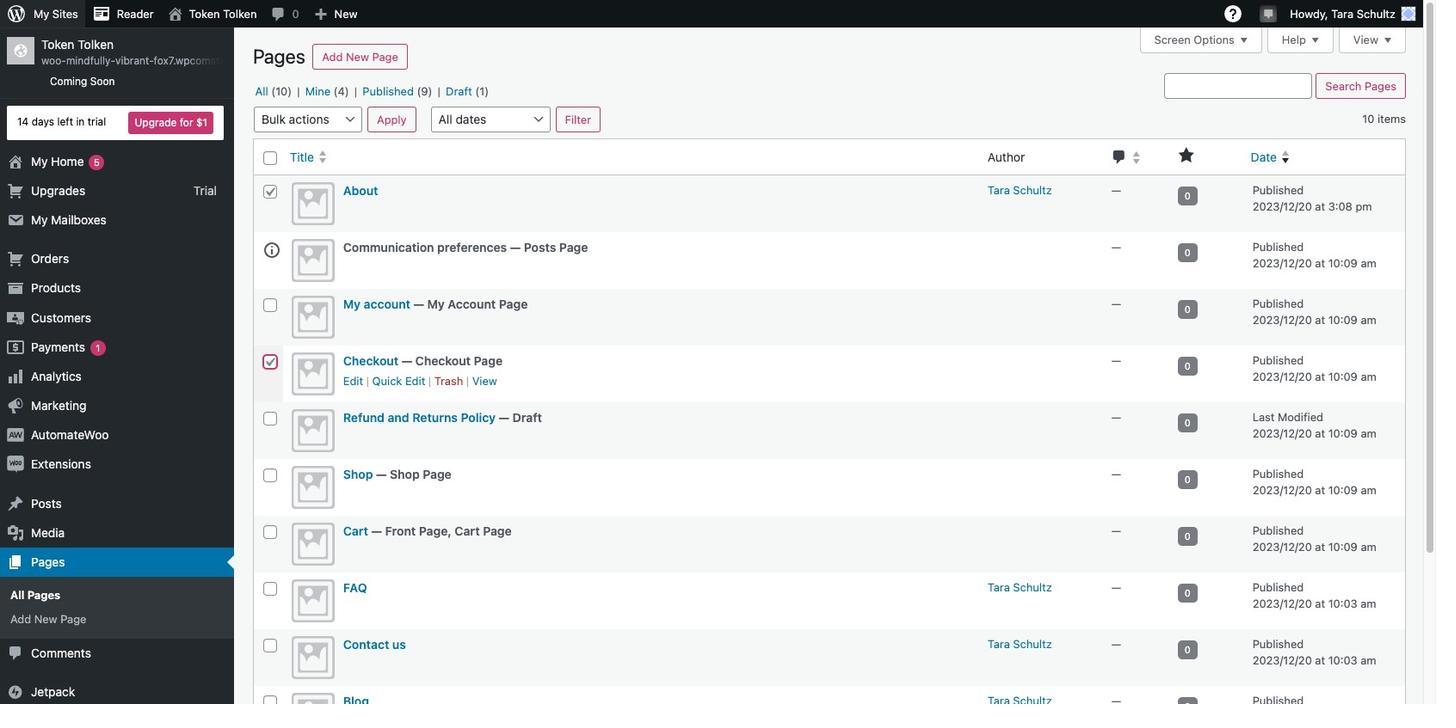 Task type: describe. For each thing, give the bounding box(es) containing it.
1 checkout from the left
[[343, 353, 399, 368]]

communication
[[343, 240, 434, 254]]

(9)
[[417, 84, 432, 98]]

trial
[[194, 183, 217, 198]]

refund and returns policy link
[[343, 410, 496, 425]]

new inside toolbar navigation
[[334, 7, 358, 21]]

10:09 for my account page
[[1329, 313, 1358, 327]]

refund
[[343, 410, 385, 425]]

token tolken woo-mindfully-vibrant-fox7.wpcomstaging.com coming soon
[[41, 37, 270, 88]]

published 2023/12/20 at 10:09 am for communication preferences — posts page
[[1253, 240, 1377, 270]]

published 2023/12/20 at 10:09 am for shop — shop page
[[1253, 467, 1377, 498]]

9 2023/12/20 from the top
[[1253, 654, 1312, 668]]

8 2023/12/20 from the top
[[1253, 597, 1312, 611]]

howdy, tara schultz
[[1290, 7, 1396, 21]]

soon
[[90, 75, 115, 88]]

tara for contact us
[[988, 637, 1010, 651]]

front
[[385, 524, 416, 539]]

token tolken
[[189, 7, 257, 21]]

0 vertical spatial pages
[[253, 45, 305, 68]]

screen
[[1155, 33, 1191, 47]]

products link
[[0, 274, 234, 303]]

cart link
[[343, 524, 368, 539]]

automatewoo link
[[0, 421, 234, 451]]

posts inside 'link'
[[31, 496, 62, 511]]

2 cart from the left
[[455, 524, 480, 539]]

2 checkout from the left
[[415, 353, 471, 368]]

published inside published 2023/12/20 at 3:08 pm
[[1253, 183, 1304, 197]]

(10)
[[271, 84, 292, 98]]

schultz for contact us
[[1013, 637, 1052, 651]]

faq link
[[343, 581, 367, 595]]

2 shop from the left
[[390, 467, 420, 482]]

date link
[[1244, 142, 1405, 172]]

5 published 2023/12/20 at 10:09 am from the top
[[1253, 524, 1377, 554]]

10:09 for posts page
[[1329, 257, 1358, 270]]

media
[[31, 526, 65, 540]]

10:09 inside last modified 2023/12/20 at 10:09 am
[[1329, 427, 1358, 441]]

published 2023/12/20 at 10:03 am for contact us
[[1253, 637, 1377, 668]]

help
[[1282, 33, 1306, 47]]

vibrant-
[[115, 54, 154, 67]]

reader link
[[85, 0, 161, 28]]

woo-
[[41, 54, 66, 67]]

reader
[[117, 7, 154, 21]]

10
[[1363, 112, 1375, 126]]

2 — 0 from the top
[[1112, 240, 1191, 258]]

view button
[[1339, 28, 1406, 53]]

page inside checkout — checkout page edit | quick edit | trash | view
[[474, 353, 503, 368]]

contact
[[343, 637, 389, 652]]

quick edit
[[372, 374, 425, 388]]

trial
[[88, 115, 106, 128]]

10:09 for front page,
[[1329, 541, 1358, 554]]

contact us
[[343, 637, 406, 652]]

upgrade
[[135, 116, 177, 129]]

checkout link
[[343, 353, 399, 368]]

3 published 2023/12/20 at 10:09 am from the top
[[1253, 353, 1377, 384]]

14 days left in trial
[[17, 115, 106, 128]]

at inside last modified 2023/12/20 at 10:09 am
[[1315, 427, 1326, 441]]

options
[[1194, 33, 1235, 47]]

home
[[51, 154, 84, 168]]

8 at from the top
[[1315, 597, 1326, 611]]

1 shop from the left
[[343, 467, 373, 482]]

main menu navigation
[[0, 28, 270, 705]]

8 am from the top
[[1361, 654, 1377, 668]]

tara for faq
[[988, 581, 1010, 594]]

returns
[[412, 410, 458, 425]]

add for the leftmost add new page link
[[10, 613, 31, 627]]

3 — 0 from the top
[[1112, 297, 1191, 315]]

published 2023/12/20 at 10:09 am for my account — my account page
[[1253, 297, 1377, 327]]

upgrade for $1
[[135, 116, 207, 129]]

10 items
[[1363, 112, 1406, 126]]

7 no thumbnail found. image from the top
[[292, 523, 335, 566]]

tara schultz for faq
[[988, 581, 1052, 594]]

3 no thumbnail found. image from the top
[[292, 296, 335, 339]]

6 2023/12/20 from the top
[[1253, 484, 1312, 498]]

pages link
[[0, 548, 234, 578]]

contact us link
[[343, 637, 406, 652]]

3 am from the top
[[1361, 370, 1377, 384]]

6 — 0 from the top
[[1112, 467, 1191, 485]]

comments image
[[1112, 150, 1128, 164]]

automatewoo
[[31, 428, 109, 443]]

orders
[[31, 251, 69, 266]]

policy
[[461, 410, 496, 425]]

6 am from the top
[[1361, 541, 1377, 554]]

4 — 0 from the top
[[1112, 353, 1191, 372]]

my home 5
[[31, 154, 100, 168]]

8 — 0 from the top
[[1112, 581, 1191, 599]]

10:09 for shop page
[[1329, 484, 1358, 498]]

customers
[[31, 310, 91, 325]]

account
[[364, 297, 411, 311]]

at inside published 2023/12/20 at 3:08 pm
[[1315, 200, 1326, 214]]

in
[[76, 115, 85, 128]]

2 at from the top
[[1315, 257, 1326, 270]]

9 — 0 from the top
[[1112, 637, 1191, 656]]

orders link
[[0, 245, 234, 274]]

extensions
[[31, 457, 91, 472]]

toolbar navigation
[[0, 0, 1424, 31]]

shop link
[[343, 467, 373, 482]]

7 at from the top
[[1315, 541, 1326, 554]]

0 horizontal spatial add new page link
[[0, 608, 234, 632]]

coming
[[50, 75, 87, 88]]

9 at from the top
[[1315, 654, 1326, 668]]

new link
[[306, 0, 365, 28]]

for
[[180, 116, 193, 129]]

modified
[[1278, 410, 1324, 424]]

mine
[[305, 84, 331, 98]]

extensions link
[[0, 451, 234, 480]]

comments
[[31, 646, 91, 661]]

tara inside toolbar navigation
[[1332, 7, 1354, 21]]

2 no thumbnail found. image from the top
[[292, 239, 335, 282]]

2 2023/12/20 from the top
[[1253, 257, 1312, 270]]

14
[[17, 115, 29, 128]]

token tolken link
[[161, 0, 264, 28]]

howdy,
[[1290, 7, 1329, 21]]

checkout — checkout page edit | quick edit | trash | view
[[343, 353, 503, 388]]

6 no thumbnail found. image from the top
[[292, 466, 335, 509]]

view inside checkout — checkout page edit | quick edit | trash | view
[[472, 374, 497, 388]]

1 horizontal spatial draft
[[513, 410, 542, 425]]

title link
[[283, 142, 979, 172]]

0 inside toolbar navigation
[[292, 7, 299, 21]]

shop — shop page
[[343, 467, 452, 482]]

pm
[[1356, 200, 1372, 214]]

posts link
[[0, 489, 234, 519]]

| right (10)
[[297, 84, 300, 98]]

us
[[392, 637, 406, 652]]

0 vertical spatial posts
[[524, 240, 556, 254]]

screen options
[[1155, 33, 1235, 47]]

1 no thumbnail found. image from the top
[[292, 182, 335, 225]]

| right "edit" link
[[366, 374, 369, 388]]

items
[[1378, 112, 1406, 126]]

token for token tolken woo-mindfully-vibrant-fox7.wpcomstaging.com coming soon
[[41, 37, 74, 52]]



Task type: vqa. For each thing, say whether or not it's contained in the screenshot.


Task type: locate. For each thing, give the bounding box(es) containing it.
tara schultz link for about
[[988, 183, 1052, 197]]

1 horizontal spatial posts
[[524, 240, 556, 254]]

fox7.wpcomstaging.com
[[154, 54, 270, 67]]

pages down media
[[31, 555, 65, 570]]

1 horizontal spatial add
[[322, 50, 343, 64]]

analytics
[[31, 369, 82, 384]]

0
[[292, 7, 299, 21], [1185, 190, 1191, 201], [1185, 247, 1191, 258], [1185, 304, 1191, 315], [1185, 360, 1191, 372], [1185, 417, 1191, 428], [1185, 474, 1191, 485], [1185, 531, 1191, 542], [1185, 588, 1191, 599], [1185, 644, 1191, 656]]

published 2023/12/20 at 10:03 am for faq
[[1253, 581, 1377, 611]]

my inside my sites link
[[34, 7, 49, 21]]

1
[[96, 342, 100, 353]]

1 vertical spatial all
[[10, 589, 24, 603]]

my account — my account page
[[343, 297, 528, 311]]

4 10:09 from the top
[[1329, 427, 1358, 441]]

my sites link
[[0, 0, 85, 28]]

2 vertical spatial tara schultz
[[988, 637, 1052, 651]]

0 vertical spatial add new page
[[322, 50, 398, 64]]

token inside toolbar navigation
[[189, 7, 220, 21]]

4 am from the top
[[1361, 427, 1377, 441]]

2 10:03 from the top
[[1329, 654, 1358, 668]]

marketing
[[31, 399, 86, 413]]

am inside last modified 2023/12/20 at 10:09 am
[[1361, 427, 1377, 441]]

add new page up all (10) | mine (4) | published (9) | draft (1)
[[322, 50, 398, 64]]

token up fox7.wpcomstaging.com
[[189, 7, 220, 21]]

date
[[1251, 149, 1277, 164]]

1 cart from the left
[[343, 524, 368, 539]]

0 vertical spatial all
[[255, 84, 268, 98]]

cart
[[343, 524, 368, 539], [455, 524, 480, 539]]

1 vertical spatial add
[[10, 613, 31, 627]]

1 — 0 from the top
[[1112, 183, 1191, 201]]

2 10:09 from the top
[[1329, 313, 1358, 327]]

1 horizontal spatial cart
[[455, 524, 480, 539]]

pages up (10)
[[253, 45, 305, 68]]

3 10:09 from the top
[[1329, 370, 1358, 384]]

0 vertical spatial new
[[334, 7, 358, 21]]

add new page inside main menu navigation
[[10, 613, 86, 627]]

0 horizontal spatial all
[[10, 589, 24, 603]]

0 vertical spatial add
[[322, 50, 343, 64]]

tolken inside token tolken woo-mindfully-vibrant-fox7.wpcomstaging.com coming soon
[[78, 37, 114, 52]]

sites
[[52, 7, 78, 21]]

0 vertical spatial draft
[[446, 84, 472, 98]]

new inside main menu navigation
[[34, 613, 57, 627]]

1 vertical spatial tolken
[[78, 37, 114, 52]]

4 2023/12/20 from the top
[[1253, 370, 1312, 384]]

| left trash link
[[429, 374, 431, 388]]

page
[[372, 50, 398, 64], [559, 240, 588, 254], [499, 297, 528, 311], [474, 353, 503, 368], [423, 467, 452, 482], [483, 524, 512, 539], [60, 613, 86, 627]]

1 2023/12/20 from the top
[[1253, 200, 1312, 214]]

all pages link
[[0, 584, 234, 608]]

2 am from the top
[[1361, 313, 1377, 327]]

1 horizontal spatial add new page
[[322, 50, 398, 64]]

10 no thumbnail found. image from the top
[[292, 693, 335, 705]]

0 vertical spatial tolken
[[223, 7, 257, 21]]

my inside "my mailboxes" link
[[31, 213, 48, 227]]

0 horizontal spatial token
[[41, 37, 74, 52]]

0 vertical spatial 10:03
[[1329, 597, 1358, 611]]

mailboxes
[[51, 213, 107, 227]]

1 10:03 from the top
[[1329, 597, 1358, 611]]

last modified 2023/12/20 at 10:09 am
[[1253, 410, 1377, 441]]

1 tara schultz from the top
[[988, 183, 1052, 197]]

all for all pages
[[10, 589, 24, 603]]

trash link
[[434, 374, 463, 388]]

comments link
[[0, 639, 234, 669]]

1 horizontal spatial shop
[[390, 467, 420, 482]]

| left view link
[[466, 374, 469, 388]]

0 horizontal spatial cart
[[343, 524, 368, 539]]

edit
[[343, 374, 363, 388]]

1 vertical spatial add new page
[[10, 613, 86, 627]]

all (10) | mine (4) | published (9) | draft (1)
[[255, 84, 489, 98]]

2 published 2023/12/20 at 10:09 am from the top
[[1253, 297, 1377, 327]]

10:03 for faq
[[1329, 597, 1358, 611]]

1 horizontal spatial add new page link
[[313, 44, 408, 70]]

help button
[[1268, 28, 1334, 53]]

1 vertical spatial posts
[[31, 496, 62, 511]]

shop
[[343, 467, 373, 482], [390, 467, 420, 482]]

1 vertical spatial add new page link
[[0, 608, 234, 632]]

add new page link up comments link on the left bottom of page
[[0, 608, 234, 632]]

1 horizontal spatial tolken
[[223, 7, 257, 21]]

1 vertical spatial pages
[[31, 555, 65, 570]]

add new page link up all (10) | mine (4) | published (9) | draft (1)
[[313, 44, 408, 70]]

all for all (10) | mine (4) | published (9) | draft (1)
[[255, 84, 268, 98]]

10:03
[[1329, 597, 1358, 611], [1329, 654, 1358, 668]]

None checkbox
[[263, 151, 277, 165], [263, 185, 277, 199], [263, 412, 277, 426], [263, 469, 277, 483], [263, 526, 277, 539], [263, 639, 277, 653], [263, 696, 277, 705], [263, 151, 277, 165], [263, 185, 277, 199], [263, 412, 277, 426], [263, 469, 277, 483], [263, 526, 277, 539], [263, 639, 277, 653], [263, 696, 277, 705]]

0 horizontal spatial view
[[472, 374, 497, 388]]

pages up comments
[[27, 589, 60, 603]]

1 vertical spatial draft
[[513, 410, 542, 425]]

tara schultz link for faq
[[988, 581, 1052, 594]]

my for my mailboxes
[[31, 213, 48, 227]]

tara schultz for about
[[988, 183, 1052, 197]]

3 tara schultz link from the top
[[988, 637, 1052, 651]]

0 vertical spatial tara schultz
[[988, 183, 1052, 197]]

analytics link
[[0, 362, 234, 392]]

posts up media
[[31, 496, 62, 511]]

5 at from the top
[[1315, 427, 1326, 441]]

0 link
[[264, 0, 306, 28], [1178, 186, 1198, 205], [1178, 243, 1198, 262], [1178, 300, 1198, 319], [1178, 357, 1198, 376], [1178, 414, 1198, 433], [1178, 471, 1198, 489], [1178, 527, 1198, 546], [1178, 584, 1198, 603], [1178, 641, 1198, 660]]

mindfully-
[[66, 54, 115, 67]]

payments 1
[[31, 340, 100, 354]]

4 no thumbnail found. image from the top
[[292, 353, 335, 396]]

(1)
[[475, 84, 489, 98]]

1 vertical spatial published 2023/12/20 at 10:03 am
[[1253, 637, 1377, 668]]

last
[[1253, 410, 1275, 424]]

add new page down all pages
[[10, 613, 86, 627]]

add new page
[[322, 50, 398, 64], [10, 613, 86, 627]]

0 horizontal spatial shop
[[343, 467, 373, 482]]

(4)
[[334, 84, 349, 98]]

None search field
[[1165, 73, 1313, 99]]

jetpack
[[31, 685, 75, 700]]

tolken
[[223, 7, 257, 21], [78, 37, 114, 52]]

1 vertical spatial 10:03
[[1329, 654, 1358, 668]]

2 tara schultz link from the top
[[988, 581, 1052, 594]]

1 horizontal spatial view
[[1354, 33, 1379, 47]]

page,
[[419, 524, 452, 539]]

6 10:09 from the top
[[1329, 541, 1358, 554]]

cart left front
[[343, 524, 368, 539]]

2 vertical spatial pages
[[27, 589, 60, 603]]

customers link
[[0, 303, 234, 333]]

tara for about
[[988, 183, 1010, 197]]

view link
[[472, 374, 497, 388]]

2 published 2023/12/20 at 10:03 am from the top
[[1253, 637, 1377, 668]]

1 published 2023/12/20 at 10:09 am from the top
[[1253, 240, 1377, 270]]

my for my sites
[[34, 7, 49, 21]]

add for add new page link to the right
[[322, 50, 343, 64]]

checkout up trash
[[415, 353, 471, 368]]

preferences
[[437, 240, 507, 254]]

0 horizontal spatial posts
[[31, 496, 62, 511]]

cart — front page, cart page
[[343, 524, 512, 539]]

1 at from the top
[[1315, 200, 1326, 214]]

token up woo-
[[41, 37, 74, 52]]

5 am from the top
[[1361, 484, 1377, 498]]

7 am from the top
[[1361, 597, 1377, 611]]

1 vertical spatial tara schultz link
[[988, 581, 1052, 594]]

7 2023/12/20 from the top
[[1253, 541, 1312, 554]]

draft
[[446, 84, 472, 98], [513, 410, 542, 425]]

my sites
[[34, 7, 78, 21]]

my for my account — my account page
[[343, 297, 361, 311]]

1 tara schultz link from the top
[[988, 183, 1052, 197]]

— 0
[[1112, 183, 1191, 201], [1112, 240, 1191, 258], [1112, 297, 1191, 315], [1112, 353, 1191, 372], [1112, 410, 1191, 428], [1112, 467, 1191, 485], [1112, 524, 1191, 542], [1112, 581, 1191, 599], [1112, 637, 1191, 656]]

edit link
[[343, 374, 363, 388]]

1 vertical spatial view
[[472, 374, 497, 388]]

days
[[32, 115, 54, 128]]

my for my home 5
[[31, 154, 48, 168]]

2 tara schultz from the top
[[988, 581, 1052, 594]]

refund and returns policy — draft
[[343, 410, 542, 425]]

10:03 for contact us
[[1329, 654, 1358, 668]]

my account link
[[343, 297, 411, 311]]

new down all pages
[[34, 613, 57, 627]]

3:08
[[1329, 200, 1353, 214]]

published 2023/12/20 at 3:08 pm
[[1253, 183, 1372, 214]]

8 no thumbnail found. image from the top
[[292, 580, 335, 623]]

None submit
[[1316, 73, 1406, 99], [368, 107, 416, 132], [556, 107, 601, 132], [1316, 73, 1406, 99], [368, 107, 416, 132], [556, 107, 601, 132]]

3 at from the top
[[1315, 313, 1326, 327]]

3 tara schultz from the top
[[988, 637, 1052, 651]]

checkout up edit in the left bottom of the page
[[343, 353, 399, 368]]

2023/12/20 inside last modified 2023/12/20 at 10:09 am
[[1253, 427, 1312, 441]]

title
[[290, 149, 314, 164]]

0 vertical spatial add new page link
[[313, 44, 408, 70]]

view inside dropdown button
[[1354, 33, 1379, 47]]

cart right page,
[[455, 524, 480, 539]]

token for token tolken
[[189, 7, 220, 21]]

0 vertical spatial published 2023/12/20 at 10:03 am
[[1253, 581, 1377, 611]]

1 horizontal spatial all
[[255, 84, 268, 98]]

view down howdy, tara schultz
[[1354, 33, 1379, 47]]

my mailboxes link
[[0, 206, 234, 235]]

0 horizontal spatial draft
[[446, 84, 472, 98]]

7 — 0 from the top
[[1112, 524, 1191, 542]]

4 at from the top
[[1315, 370, 1326, 384]]

5 — 0 from the top
[[1112, 410, 1191, 428]]

token
[[189, 7, 220, 21], [41, 37, 74, 52]]

0 horizontal spatial tolken
[[78, 37, 114, 52]]

quick edit button
[[372, 374, 425, 388]]

0 vertical spatial view
[[1354, 33, 1379, 47]]

notification image
[[1262, 6, 1276, 20]]

upgrade for $1 button
[[129, 112, 213, 134]]

account
[[448, 297, 496, 311]]

shop right shop link
[[390, 467, 420, 482]]

published
[[363, 84, 414, 98], [1253, 183, 1304, 197], [1253, 240, 1304, 254], [1253, 297, 1304, 310], [1253, 353, 1304, 367], [1253, 467, 1304, 481], [1253, 524, 1304, 538], [1253, 581, 1304, 594], [1253, 637, 1304, 651]]

1 10:09 from the top
[[1329, 257, 1358, 270]]

schultz inside toolbar navigation
[[1357, 7, 1396, 21]]

my
[[34, 7, 49, 21], [31, 154, 48, 168], [31, 213, 48, 227], [343, 297, 361, 311], [427, 297, 445, 311]]

screen options button
[[1140, 28, 1262, 53]]

1 horizontal spatial checkout
[[415, 353, 471, 368]]

5
[[94, 156, 100, 167]]

all inside all pages link
[[10, 589, 24, 603]]

draft right policy
[[513, 410, 542, 425]]

upgrades
[[31, 183, 85, 198]]

1 published 2023/12/20 at 10:03 am from the top
[[1253, 581, 1377, 611]]

left
[[57, 115, 73, 128]]

draft left (1)
[[446, 84, 472, 98]]

token inside token tolken woo-mindfully-vibrant-fox7.wpcomstaging.com coming soon
[[41, 37, 74, 52]]

products
[[31, 281, 81, 295]]

tara schultz for contact us
[[988, 637, 1052, 651]]

posts right preferences
[[524, 240, 556, 254]]

tolken for token tolken woo-mindfully-vibrant-fox7.wpcomstaging.com coming soon
[[78, 37, 114, 52]]

tolken up mindfully-
[[78, 37, 114, 52]]

am
[[1361, 257, 1377, 270], [1361, 313, 1377, 327], [1361, 370, 1377, 384], [1361, 427, 1377, 441], [1361, 484, 1377, 498], [1361, 541, 1377, 554], [1361, 597, 1377, 611], [1361, 654, 1377, 668]]

media link
[[0, 519, 234, 548]]

None checkbox
[[263, 298, 277, 312], [263, 355, 277, 369], [263, 582, 277, 596], [263, 298, 277, 312], [263, 355, 277, 369], [263, 582, 277, 596]]

new up '(4)'
[[334, 7, 358, 21]]

5 no thumbnail found. image from the top
[[292, 409, 335, 452]]

add down all pages
[[10, 613, 31, 627]]

communication preferences — posts page
[[343, 240, 588, 254]]

3 2023/12/20 from the top
[[1253, 313, 1312, 327]]

all pages
[[10, 589, 60, 603]]

9 no thumbnail found. image from the top
[[292, 637, 335, 680]]

0 horizontal spatial add new page
[[10, 613, 86, 627]]

add inside main menu navigation
[[10, 613, 31, 627]]

new up all (10) | mine (4) | published (9) | draft (1)
[[346, 50, 369, 64]]

— inside checkout — checkout page edit | quick edit | trash | view
[[402, 353, 412, 368]]

1 vertical spatial token
[[41, 37, 74, 52]]

| right (9)
[[438, 84, 441, 98]]

add up '(4)'
[[322, 50, 343, 64]]

schultz for faq
[[1013, 581, 1052, 594]]

marketing link
[[0, 392, 234, 421]]

10:09
[[1329, 257, 1358, 270], [1329, 313, 1358, 327], [1329, 370, 1358, 384], [1329, 427, 1358, 441], [1329, 484, 1358, 498], [1329, 541, 1358, 554]]

trash
[[434, 374, 463, 388]]

tolken for token tolken
[[223, 7, 257, 21]]

1 vertical spatial new
[[346, 50, 369, 64]]

5 2023/12/20 from the top
[[1253, 427, 1312, 441]]

tara schultz link for contact us
[[988, 637, 1052, 651]]

schultz for about
[[1013, 183, 1052, 197]]

5 10:09 from the top
[[1329, 484, 1358, 498]]

payments
[[31, 340, 85, 354]]

1 vertical spatial tara schultz
[[988, 581, 1052, 594]]

0 horizontal spatial checkout
[[343, 353, 399, 368]]

faq
[[343, 581, 367, 595]]

tolken up fox7.wpcomstaging.com
[[223, 7, 257, 21]]

2 vertical spatial new
[[34, 613, 57, 627]]

1 horizontal spatial token
[[189, 7, 220, 21]]

0 vertical spatial token
[[189, 7, 220, 21]]

shop up cart link
[[343, 467, 373, 482]]

| right '(4)'
[[355, 84, 357, 98]]

6 at from the top
[[1315, 484, 1326, 498]]

2023/12/20 inside published 2023/12/20 at 3:08 pm
[[1253, 200, 1312, 214]]

no thumbnail found. image
[[292, 182, 335, 225], [292, 239, 335, 282], [292, 296, 335, 339], [292, 353, 335, 396], [292, 409, 335, 452], [292, 466, 335, 509], [292, 523, 335, 566], [292, 580, 335, 623], [292, 637, 335, 680], [292, 693, 335, 705]]

page inside main menu navigation
[[60, 613, 86, 627]]

published 2023/12/20 at 10:09 am
[[1253, 240, 1377, 270], [1253, 297, 1377, 327], [1253, 353, 1377, 384], [1253, 467, 1377, 498], [1253, 524, 1377, 554]]

tolken inside toolbar navigation
[[223, 7, 257, 21]]

0 horizontal spatial add
[[10, 613, 31, 627]]

2 vertical spatial tara schultz link
[[988, 637, 1052, 651]]

4 published 2023/12/20 at 10:09 am from the top
[[1253, 467, 1377, 498]]

1 am from the top
[[1361, 257, 1377, 270]]

0 vertical spatial tara schultz link
[[988, 183, 1052, 197]]

at
[[1315, 200, 1326, 214], [1315, 257, 1326, 270], [1315, 313, 1326, 327], [1315, 370, 1326, 384], [1315, 427, 1326, 441], [1315, 484, 1326, 498], [1315, 541, 1326, 554], [1315, 597, 1326, 611], [1315, 654, 1326, 668]]

view right trash
[[472, 374, 497, 388]]



